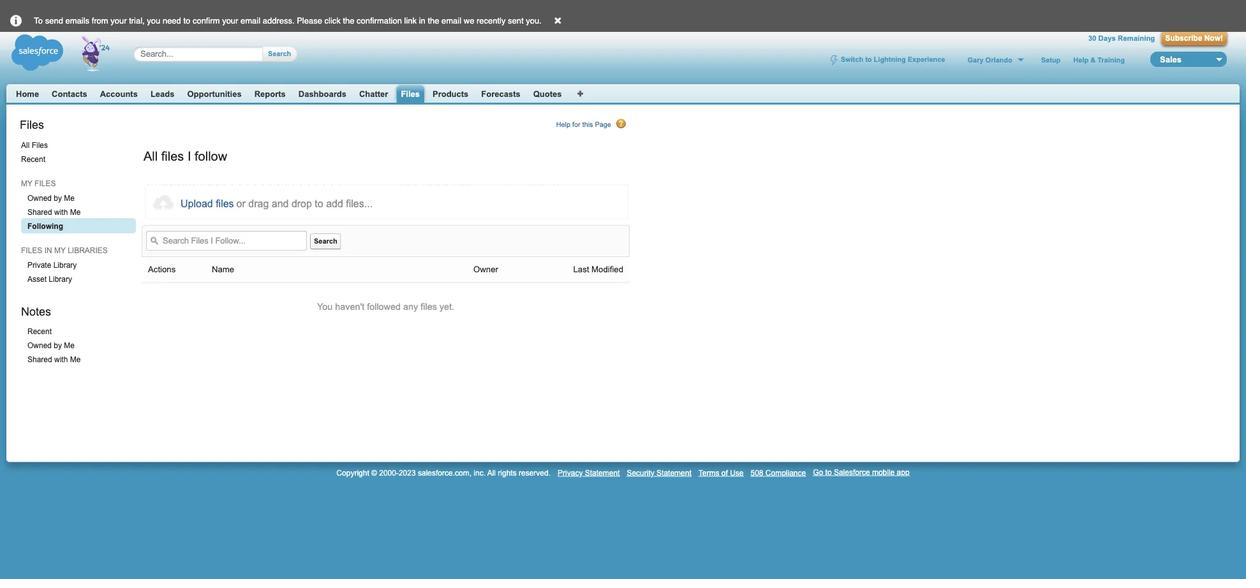 Task type: locate. For each thing, give the bounding box(es) containing it.
of
[[722, 469, 728, 477]]

30
[[1088, 34, 1097, 42]]

help for help for this page
[[556, 121, 570, 129]]

1 horizontal spatial email
[[442, 16, 461, 26]]

508 compliance
[[751, 469, 806, 477]]

switch
[[841, 56, 863, 64]]

forecasts link
[[481, 89, 521, 99]]

the
[[343, 16, 354, 26], [428, 16, 439, 26]]

0 vertical spatial shared
[[27, 208, 52, 217]]

owned
[[27, 194, 52, 203], [27, 341, 52, 350]]

files up private
[[21, 246, 42, 255]]

training
[[1098, 56, 1125, 64]]

recent down all files link
[[21, 155, 45, 164]]

files left "i"
[[161, 149, 184, 163]]

1 vertical spatial by
[[54, 341, 62, 350]]

security statement
[[627, 469, 692, 477]]

owned up following
[[27, 194, 52, 203]]

shared up following
[[27, 208, 52, 217]]

email left we at the top of page
[[442, 16, 461, 26]]

by inside "recent owned by me shared with me"
[[54, 341, 62, 350]]

2 shared with me link from the top
[[21, 352, 136, 367]]

library down the private library link
[[49, 275, 72, 284]]

with inside "recent owned by me shared with me"
[[54, 355, 68, 364]]

owned down "notes"
[[27, 341, 52, 350]]

all inside all files recent
[[21, 141, 30, 150]]

recent inside "recent owned by me shared with me"
[[27, 327, 52, 336]]

statement right the security
[[657, 469, 692, 477]]

2 with from the top
[[54, 355, 68, 364]]

shared inside my files owned by me shared with me following
[[27, 208, 52, 217]]

0 vertical spatial files
[[35, 179, 56, 188]]

1 horizontal spatial the
[[428, 16, 439, 26]]

the right click
[[343, 16, 354, 26]]

1 horizontal spatial your
[[222, 16, 238, 26]]

setup
[[1041, 56, 1061, 64]]

recently
[[477, 16, 506, 26]]

owned inside my files owned by me shared with me following
[[27, 194, 52, 203]]

1 with from the top
[[54, 208, 68, 217]]

1 owned by me link from the top
[[21, 190, 136, 205]]

1 by from the top
[[54, 194, 62, 203]]

0 vertical spatial recent
[[21, 155, 45, 164]]

you
[[317, 302, 333, 312]]

1 shared from the top
[[27, 208, 52, 217]]

privacy statement link
[[558, 469, 620, 477]]

to
[[183, 16, 190, 26], [865, 56, 872, 64], [315, 198, 323, 209], [825, 468, 832, 477]]

salesforce.com,
[[418, 469, 472, 477]]

1 vertical spatial shared with me link
[[21, 352, 136, 367]]

owned by me link up following link
[[21, 190, 136, 205]]

help
[[1074, 56, 1089, 64], [556, 121, 570, 129]]

2 owned from the top
[[27, 341, 52, 350]]

files
[[35, 179, 56, 188], [21, 246, 42, 255]]

0 vertical spatial my
[[21, 179, 32, 188]]

1 email from the left
[[241, 16, 260, 26]]

files up my files link
[[32, 141, 48, 150]]

private
[[27, 261, 51, 270]]

security statement link
[[627, 469, 692, 477]]

app
[[897, 468, 910, 477]]

0 vertical spatial owned by me link
[[21, 190, 136, 205]]

library down files in my libraries link
[[53, 261, 77, 270]]

libraries
[[68, 246, 108, 255]]

1 horizontal spatial help
[[1074, 56, 1089, 64]]

0 vertical spatial files
[[161, 149, 184, 163]]

30 days remaining link
[[1088, 34, 1155, 42]]

modified
[[592, 265, 623, 274]]

1 owned from the top
[[27, 194, 52, 203]]

last modified
[[573, 265, 623, 274]]

library
[[53, 261, 77, 270], [49, 275, 72, 284]]

0 horizontal spatial all
[[21, 141, 30, 150]]

1 vertical spatial files
[[21, 246, 42, 255]]

your left trial, on the top left of the page
[[111, 16, 127, 26]]

2 shared from the top
[[27, 355, 52, 364]]

©
[[371, 469, 377, 477]]

1 horizontal spatial files
[[421, 302, 437, 312]]

by inside my files owned by me shared with me following
[[54, 194, 62, 203]]

statement right privacy
[[585, 469, 620, 477]]

files up all files recent
[[20, 118, 44, 131]]

508 compliance link
[[751, 469, 806, 477]]

all
[[21, 141, 30, 150], [144, 149, 158, 163], [487, 469, 496, 477]]

compliance
[[766, 469, 806, 477]]

recent inside all files recent
[[21, 155, 45, 164]]

confirmation
[[357, 16, 402, 26]]

1 vertical spatial files
[[20, 118, 44, 131]]

name
[[212, 265, 234, 274]]

accounts
[[100, 89, 138, 99]]

shared
[[27, 208, 52, 217], [27, 355, 52, 364]]

me
[[64, 194, 75, 203], [70, 208, 81, 217], [64, 341, 75, 350], [70, 355, 81, 364]]

opportunities
[[187, 89, 242, 99]]

files right chatter link
[[401, 89, 420, 99]]

1 vertical spatial my
[[54, 246, 66, 255]]

recent
[[21, 155, 45, 164], [27, 327, 52, 336]]

privacy statement
[[558, 469, 620, 477]]

2 vertical spatial files
[[32, 141, 48, 150]]

recent down "notes"
[[27, 327, 52, 336]]

all tabs image
[[577, 89, 585, 97]]

0 vertical spatial recent link
[[15, 151, 136, 166]]

1 vertical spatial with
[[54, 355, 68, 364]]

gary
[[968, 56, 984, 64]]

all left "i"
[[144, 149, 158, 163]]

help left for on the top left of page
[[556, 121, 570, 129]]

30 days remaining
[[1088, 34, 1155, 42]]

your
[[111, 16, 127, 26], [222, 16, 238, 26]]

email left address. at the top left of page
[[241, 16, 260, 26]]

orlando
[[986, 56, 1013, 64]]

2000-
[[379, 469, 399, 477]]

reserved.
[[519, 469, 551, 477]]

this
[[582, 121, 593, 129]]

or
[[236, 198, 246, 209]]

0 horizontal spatial the
[[343, 16, 354, 26]]

chatter link
[[359, 89, 388, 99]]

0 vertical spatial shared with me link
[[21, 204, 136, 219]]

2 statement from the left
[[657, 469, 692, 477]]

0 horizontal spatial email
[[241, 16, 260, 26]]

None button
[[1162, 32, 1227, 45], [263, 46, 291, 62], [181, 193, 234, 214], [1162, 32, 1227, 45], [263, 46, 291, 62], [181, 193, 234, 214]]

1 vertical spatial owned by me link
[[21, 337, 136, 353]]

1 vertical spatial help
[[556, 121, 570, 129]]

actions
[[148, 265, 176, 274]]

all for all files recent
[[21, 141, 30, 150]]

0 vertical spatial owned
[[27, 194, 52, 203]]

dashboards link
[[298, 89, 346, 99]]

files inside files in my libraries private library asset library
[[21, 246, 42, 255]]

2 by from the top
[[54, 341, 62, 350]]

files down all files recent
[[35, 179, 56, 188]]

my down all files recent
[[21, 179, 32, 188]]

owned by me link down "notes"
[[21, 337, 136, 353]]

follow
[[195, 149, 227, 163]]

0 vertical spatial help
[[1074, 56, 1089, 64]]

recent link up my files link
[[15, 151, 136, 166]]

0 horizontal spatial help
[[556, 121, 570, 129]]

your right confirm
[[222, 16, 238, 26]]

add
[[326, 198, 343, 209]]

the right in
[[428, 16, 439, 26]]

shared down "notes"
[[27, 355, 52, 364]]

recent link down "notes"
[[21, 323, 136, 339]]

1 horizontal spatial all
[[144, 149, 158, 163]]

statement
[[585, 469, 620, 477], [657, 469, 692, 477]]

1 horizontal spatial my
[[54, 246, 66, 255]]

0 horizontal spatial my
[[21, 179, 32, 188]]

in
[[44, 246, 52, 255]]

my right in
[[54, 246, 66, 255]]

files
[[161, 149, 184, 163], [421, 302, 437, 312]]

all right inc.
[[487, 469, 496, 477]]

my
[[21, 179, 32, 188], [54, 246, 66, 255]]

1 horizontal spatial statement
[[657, 469, 692, 477]]

0 vertical spatial with
[[54, 208, 68, 217]]

2 your from the left
[[222, 16, 238, 26]]

private library link
[[21, 257, 136, 272]]

1 vertical spatial shared
[[27, 355, 52, 364]]

1 vertical spatial owned
[[27, 341, 52, 350]]

my files link
[[15, 175, 136, 191]]

files inside all files recent
[[32, 141, 48, 150]]

reports link
[[254, 89, 286, 99]]

0 horizontal spatial files
[[161, 149, 184, 163]]

emails
[[65, 16, 89, 26]]

all for all files i follow
[[144, 149, 158, 163]]

Search... text field
[[140, 49, 250, 59]]

1 vertical spatial library
[[49, 275, 72, 284]]

help left &
[[1074, 56, 1089, 64]]

0 horizontal spatial your
[[111, 16, 127, 26]]

files inside my files owned by me shared with me following
[[35, 179, 56, 188]]

followed
[[367, 302, 401, 312]]

from
[[92, 16, 108, 26]]

files right any
[[421, 302, 437, 312]]

0 vertical spatial by
[[54, 194, 62, 203]]

0 horizontal spatial statement
[[585, 469, 620, 477]]

1 vertical spatial recent
[[27, 327, 52, 336]]

gary orlando
[[968, 56, 1013, 64]]

2 the from the left
[[428, 16, 439, 26]]

search
[[314, 237, 337, 245]]

1 statement from the left
[[585, 469, 620, 477]]

my inside my files owned by me shared with me following
[[21, 179, 32, 188]]

all down home
[[21, 141, 30, 150]]

None search field
[[120, 32, 306, 76]]

salesforce
[[834, 468, 870, 477]]



Task type: vqa. For each thing, say whether or not it's contained in the screenshot.
added,
no



Task type: describe. For each thing, give the bounding box(es) containing it.
help for this page
[[556, 121, 611, 129]]

quotes link
[[533, 89, 562, 99]]

go
[[813, 468, 823, 477]]

recent owned by me shared with me
[[27, 327, 81, 364]]

with inside my files owned by me shared with me following
[[54, 208, 68, 217]]

all files i follow
[[144, 149, 227, 163]]

my files owned by me shared with me following
[[21, 179, 81, 231]]

salesforce.com image
[[8, 32, 120, 73]]

address.
[[263, 16, 295, 26]]

2 email from the left
[[442, 16, 461, 26]]

1 the from the left
[[343, 16, 354, 26]]

remaining
[[1118, 34, 1155, 42]]

you.
[[526, 16, 542, 26]]

switch to lightning experience link
[[830, 55, 945, 66]]

forecasts
[[481, 89, 521, 99]]

experience
[[908, 56, 945, 64]]

1 shared with me link from the top
[[21, 204, 136, 219]]

sales
[[1160, 55, 1182, 64]]

copyright
[[337, 469, 369, 477]]

dashboards
[[298, 89, 346, 99]]

0 vertical spatial library
[[53, 261, 77, 270]]

confirm
[[193, 16, 220, 26]]

1 your from the left
[[111, 16, 127, 26]]

any
[[403, 302, 418, 312]]

help for help & training
[[1074, 56, 1089, 64]]

use
[[730, 469, 744, 477]]

0 vertical spatial files
[[401, 89, 420, 99]]

opportunities link
[[187, 89, 242, 99]]

all files link
[[15, 137, 136, 152]]

1 vertical spatial recent link
[[21, 323, 136, 339]]

search link
[[310, 233, 341, 249]]

2 owned by me link from the top
[[21, 337, 136, 353]]

to right 'switch'
[[865, 56, 872, 64]]

terms of use link
[[699, 469, 744, 477]]

Search Files I Follow... text field
[[146, 231, 307, 251]]

to right need
[[183, 16, 190, 26]]

help for this page (new window) image
[[616, 119, 627, 129]]

for
[[572, 121, 580, 129]]

go to salesforce mobile app
[[813, 468, 910, 477]]

contacts link
[[52, 89, 87, 99]]

last
[[573, 265, 589, 274]]

and
[[272, 198, 289, 209]]

days
[[1099, 34, 1116, 42]]

products link
[[433, 89, 469, 99]]

terms of use
[[699, 469, 744, 477]]

you haven't followed any files yet.
[[317, 302, 454, 312]]

rights
[[498, 469, 517, 477]]

owned inside "recent owned by me shared with me"
[[27, 341, 52, 350]]

close image
[[544, 6, 573, 26]]

leads
[[151, 89, 175, 99]]

copyright © 2000-2023 salesforce.com, inc. all rights reserved.
[[337, 469, 551, 477]]

shared inside "recent owned by me shared with me"
[[27, 355, 52, 364]]

to send emails from your trial, you need to confirm your email address. please click the confirmation link in the email we recently sent you.
[[34, 16, 542, 26]]

notes
[[21, 305, 51, 318]]

we
[[464, 16, 474, 26]]

sent
[[508, 16, 524, 26]]

chatter
[[359, 89, 388, 99]]

please
[[297, 16, 322, 26]]

home link
[[16, 89, 39, 99]]

quotes
[[533, 89, 562, 99]]

link
[[404, 16, 417, 26]]

following link
[[21, 218, 136, 233]]

need
[[163, 16, 181, 26]]

statement for security statement
[[657, 469, 692, 477]]

in
[[419, 16, 425, 26]]

home
[[16, 89, 39, 99]]

switch to lightning experience
[[841, 56, 945, 64]]

security
[[627, 469, 655, 477]]

click
[[325, 16, 341, 26]]

1 vertical spatial files
[[421, 302, 437, 312]]

help & training link
[[1074, 56, 1125, 64]]

terms
[[699, 469, 719, 477]]

or drag and drop to add files...
[[236, 198, 373, 209]]

508
[[751, 469, 764, 477]]

mobile
[[872, 468, 895, 477]]

info image
[[0, 5, 32, 27]]

2023
[[399, 469, 416, 477]]

page
[[595, 121, 611, 129]]

&
[[1091, 56, 1096, 64]]

statement for privacy statement
[[585, 469, 620, 477]]

to right go
[[825, 468, 832, 477]]

asset
[[27, 275, 47, 284]]

lightning
[[874, 56, 906, 64]]

files...
[[346, 198, 373, 209]]

accounts link
[[100, 89, 138, 99]]

help for this page link
[[556, 119, 627, 129]]

following
[[27, 222, 63, 231]]

inc.
[[474, 469, 486, 477]]

2 horizontal spatial all
[[487, 469, 496, 477]]

privacy
[[558, 469, 583, 477]]

files in my libraries private library asset library
[[21, 246, 108, 284]]

to left add
[[315, 198, 323, 209]]

my inside files in my libraries private library asset library
[[54, 246, 66, 255]]

drag
[[248, 198, 269, 209]]

yet.
[[440, 302, 454, 312]]

reports
[[254, 89, 286, 99]]

setup link
[[1041, 56, 1061, 64]]

trial,
[[129, 16, 145, 26]]



